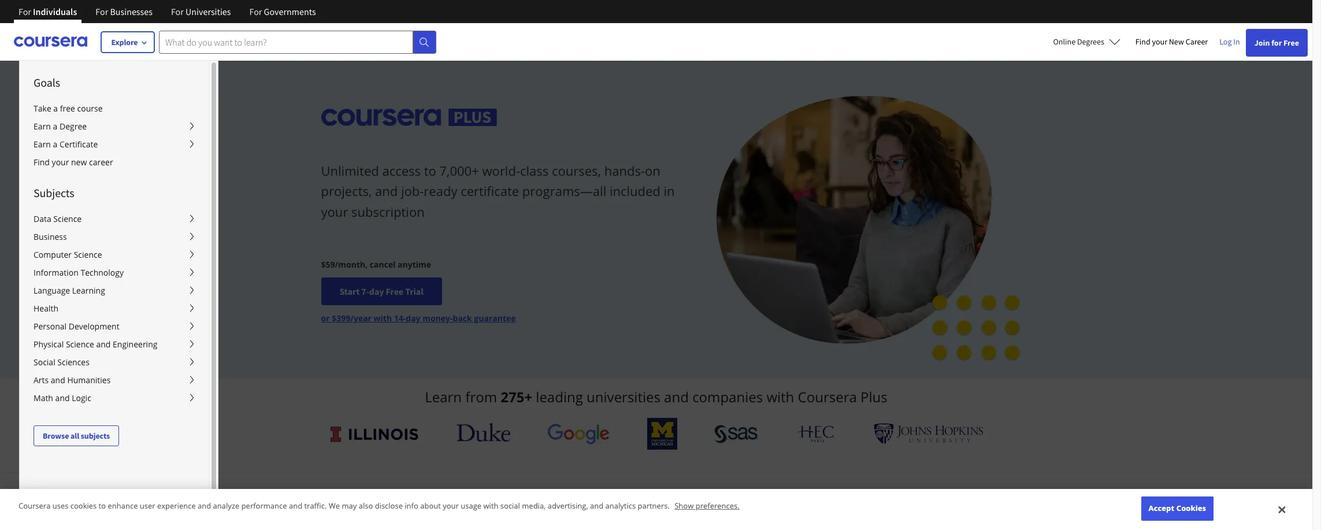 Task type: vqa. For each thing, say whether or not it's contained in the screenshot.
Coursera to the right
yes



Task type: locate. For each thing, give the bounding box(es) containing it.
menu item
[[217, 60, 761, 530]]

companies
[[693, 387, 763, 406]]

with right companies
[[767, 387, 795, 406]]

0 horizontal spatial find
[[34, 157, 50, 168]]

science for computer
[[74, 249, 102, 260]]

coursera
[[798, 387, 857, 406], [19, 501, 51, 511]]

1 vertical spatial with
[[767, 387, 795, 406]]

universities
[[587, 387, 661, 406]]

science up information technology
[[74, 249, 102, 260]]

with left 14-
[[374, 313, 392, 324]]

find for find your new career
[[34, 157, 50, 168]]

day left money-
[[406, 313, 421, 324]]

learn from 275+ leading universities and companies with coursera plus
[[425, 387, 888, 406]]

for left universities
[[171, 6, 184, 17]]

2 vertical spatial a
[[53, 139, 57, 150]]

earn a certificate
[[34, 139, 98, 150]]

find your new career link
[[1130, 35, 1214, 49]]

explore
[[111, 37, 138, 47]]

1 earn from the top
[[34, 121, 51, 132]]

for
[[1272, 38, 1283, 48]]

$59
[[321, 259, 335, 270]]

and inside dropdown button
[[96, 339, 111, 350]]

None search field
[[159, 30, 437, 53]]

a down earn a degree
[[53, 139, 57, 150]]

your down projects, on the top
[[321, 203, 348, 220]]

world-
[[483, 162, 520, 179]]

learn
[[425, 387, 462, 406]]

degree
[[60, 121, 87, 132]]

certificate
[[461, 182, 519, 200]]

0 vertical spatial with
[[374, 313, 392, 324]]

trial
[[405, 286, 424, 297]]

1 vertical spatial a
[[53, 121, 57, 132]]

your left the "new"
[[52, 157, 69, 168]]

0 horizontal spatial free
[[386, 286, 404, 297]]

sas image
[[715, 425, 759, 443]]

career
[[89, 157, 113, 168]]

and inside unlimited access to 7,000+ world-class courses, hands-on projects, and job-ready certificate programs—all included in your subscription
[[375, 182, 398, 200]]

logic
[[72, 393, 91, 404]]

development
[[69, 321, 119, 332]]

2 earn from the top
[[34, 139, 51, 150]]

career
[[1186, 36, 1209, 47]]

language
[[34, 285, 70, 296]]

engineering
[[113, 339, 158, 350]]

show preferences. link
[[675, 501, 740, 511]]

job-
[[401, 182, 424, 200]]

for for businesses
[[96, 6, 108, 17]]

0 vertical spatial free
[[1284, 38, 1300, 48]]

subjects
[[34, 186, 74, 200]]

usage
[[461, 501, 482, 511]]

a inside "dropdown button"
[[53, 139, 57, 150]]

and inside popup button
[[55, 393, 70, 404]]

earn
[[34, 121, 51, 132], [34, 139, 51, 150]]

0 horizontal spatial to
[[99, 501, 106, 511]]

new
[[71, 157, 87, 168]]

0 vertical spatial coursera
[[798, 387, 857, 406]]

group
[[19, 60, 761, 530]]

and inside dropdown button
[[51, 375, 65, 386]]

1 horizontal spatial to
[[424, 162, 436, 179]]

we
[[329, 501, 340, 511]]

earn down earn a degree
[[34, 139, 51, 150]]

language learning
[[34, 285, 105, 296]]

2 for from the left
[[96, 6, 108, 17]]

1 vertical spatial to
[[99, 501, 106, 511]]

learning
[[72, 285, 105, 296]]

and left logic
[[55, 393, 70, 404]]

1 vertical spatial earn
[[34, 139, 51, 150]]

1 vertical spatial free
[[386, 286, 404, 297]]

4 for from the left
[[250, 6, 262, 17]]

enhance
[[108, 501, 138, 511]]

earn a certificate button
[[20, 135, 209, 153]]

included
[[610, 182, 661, 200]]

science up business at left top
[[53, 213, 82, 224]]

1 for from the left
[[19, 6, 31, 17]]

0 horizontal spatial with
[[374, 313, 392, 324]]

arts and humanities
[[34, 375, 111, 386]]

accept cookies button
[[1142, 497, 1214, 521]]

subjects
[[81, 431, 110, 441]]

information technology
[[34, 267, 124, 278]]

1 horizontal spatial with
[[484, 501, 499, 511]]

your inside find your new career link
[[1153, 36, 1168, 47]]

0 vertical spatial science
[[53, 213, 82, 224]]

to right cookies
[[99, 501, 106, 511]]

0 horizontal spatial day
[[369, 286, 384, 297]]

1 horizontal spatial free
[[1284, 38, 1300, 48]]

find for find your new career
[[1136, 36, 1151, 47]]

math and logic button
[[20, 389, 209, 407]]

1 vertical spatial coursera
[[19, 501, 51, 511]]

free left trial
[[386, 286, 404, 297]]

275+
[[501, 387, 533, 406]]

find
[[1136, 36, 1151, 47], [34, 157, 50, 168]]

free right the for
[[1284, 38, 1300, 48]]

personal development
[[34, 321, 119, 332]]

find left new
[[1136, 36, 1151, 47]]

social sciences button
[[20, 353, 209, 371]]

a
[[53, 103, 58, 114], [53, 121, 57, 132], [53, 139, 57, 150]]

class
[[520, 162, 549, 179]]

start
[[340, 286, 360, 297]]

banner navigation
[[9, 0, 325, 32]]

day
[[369, 286, 384, 297], [406, 313, 421, 324]]

a for certificate
[[53, 139, 57, 150]]

What do you want to learn? text field
[[159, 30, 413, 53]]

1 vertical spatial find
[[34, 157, 50, 168]]

2 horizontal spatial with
[[767, 387, 795, 406]]

0 vertical spatial a
[[53, 103, 58, 114]]

1 vertical spatial science
[[74, 249, 102, 260]]

day down $59 /month, cancel anytime
[[369, 286, 384, 297]]

for for governments
[[250, 6, 262, 17]]

a for degree
[[53, 121, 57, 132]]

info
[[405, 501, 419, 511]]

and right the arts
[[51, 375, 65, 386]]

find down earn a certificate
[[34, 157, 50, 168]]

science down the personal development
[[66, 339, 94, 350]]

physical science and engineering button
[[20, 335, 209, 353]]

hands-
[[605, 162, 645, 179]]

coursera left uses
[[19, 501, 51, 511]]

from
[[466, 387, 497, 406]]

for left businesses
[[96, 6, 108, 17]]

or
[[321, 313, 330, 324]]

coursera plus image
[[321, 109, 497, 126]]

free
[[1284, 38, 1300, 48], [386, 286, 404, 297]]

math and logic
[[34, 393, 91, 404]]

science for data
[[53, 213, 82, 224]]

earn down take
[[34, 121, 51, 132]]

0 vertical spatial earn
[[34, 121, 51, 132]]

for left governments
[[250, 6, 262, 17]]

and up university of michigan image on the bottom of page
[[664, 387, 689, 406]]

your right about
[[443, 501, 459, 511]]

your inside find your new career link
[[52, 157, 69, 168]]

0 vertical spatial to
[[424, 162, 436, 179]]

log
[[1220, 36, 1232, 47]]

2 vertical spatial science
[[66, 339, 94, 350]]

find inside explore menu element
[[34, 157, 50, 168]]

your inside unlimited access to 7,000+ world-class courses, hands-on projects, and job-ready certificate programs—all included in your subscription
[[321, 203, 348, 220]]

earn inside earn a certificate "dropdown button"
[[34, 139, 51, 150]]

may
[[342, 501, 357, 511]]

experience
[[157, 501, 196, 511]]

cookies
[[1177, 503, 1207, 514]]

to up ready on the top left of the page
[[424, 162, 436, 179]]

take
[[34, 103, 51, 114]]

health button
[[20, 300, 209, 317]]

for businesses
[[96, 6, 153, 17]]

take a free course link
[[20, 99, 209, 117]]

for universities
[[171, 6, 231, 17]]

browse all subjects button
[[34, 426, 119, 446]]

1 horizontal spatial coursera
[[798, 387, 857, 406]]

a left degree
[[53, 121, 57, 132]]

earn a degree
[[34, 121, 87, 132]]

user
[[140, 501, 155, 511]]

your left new
[[1153, 36, 1168, 47]]

coursera up hec paris image
[[798, 387, 857, 406]]

and down development
[[96, 339, 111, 350]]

3 for from the left
[[171, 6, 184, 17]]

for left individuals
[[19, 6, 31, 17]]

earn inside earn a degree popup button
[[34, 121, 51, 132]]

1 vertical spatial day
[[406, 313, 421, 324]]

earn for earn a degree
[[34, 121, 51, 132]]

university of illinois at urbana-champaign image
[[329, 425, 419, 443]]

for individuals
[[19, 6, 77, 17]]

a left free
[[53, 103, 58, 114]]

hec paris image
[[796, 422, 837, 446]]

0 vertical spatial find
[[1136, 36, 1151, 47]]

14-
[[394, 313, 406, 324]]

with left social
[[484, 501, 499, 511]]

data science
[[34, 213, 82, 224]]

governments
[[264, 6, 316, 17]]

0 vertical spatial day
[[369, 286, 384, 297]]

science
[[53, 213, 82, 224], [74, 249, 102, 260], [66, 339, 94, 350]]

and up the subscription
[[375, 182, 398, 200]]

goals
[[34, 75, 60, 90]]

a inside popup button
[[53, 121, 57, 132]]

1 horizontal spatial find
[[1136, 36, 1151, 47]]

day inside button
[[369, 286, 384, 297]]

physical
[[34, 339, 64, 350]]



Task type: describe. For each thing, give the bounding box(es) containing it.
technology
[[81, 267, 124, 278]]

join
[[1255, 38, 1271, 48]]

sciences
[[57, 357, 90, 368]]

group containing goals
[[19, 60, 761, 530]]

preferences.
[[696, 501, 740, 511]]

accept
[[1149, 503, 1175, 514]]

new
[[1170, 36, 1185, 47]]

0 horizontal spatial coursera
[[19, 501, 51, 511]]

physical science and engineering
[[34, 339, 158, 350]]

and left analyze on the bottom left of the page
[[198, 501, 211, 511]]

media,
[[522, 501, 546, 511]]

ready
[[424, 182, 458, 200]]

google image
[[548, 423, 610, 445]]

math
[[34, 393, 53, 404]]

personal development button
[[20, 317, 209, 335]]

arts and humanities button
[[20, 371, 209, 389]]

7,000+
[[440, 162, 479, 179]]

science for physical
[[66, 339, 94, 350]]

subscription
[[352, 203, 425, 220]]

/year
[[350, 313, 372, 324]]

disclose
[[375, 501, 403, 511]]

log in
[[1220, 36, 1241, 47]]

information
[[34, 267, 79, 278]]

health
[[34, 303, 58, 314]]

unlimited access to 7,000+ world-class courses, hands-on projects, and job-ready certificate programs—all included in your subscription
[[321, 162, 675, 220]]

online degrees button
[[1045, 29, 1130, 54]]

guarantee
[[474, 313, 516, 324]]

to inside unlimited access to 7,000+ world-class courses, hands-on projects, and job-ready certificate programs—all included in your subscription
[[424, 162, 436, 179]]

analyze
[[213, 501, 240, 511]]

analytics
[[606, 501, 636, 511]]

and left traffic.
[[289, 501, 302, 511]]

on
[[645, 162, 661, 179]]

cookies
[[70, 501, 97, 511]]

a for free
[[53, 103, 58, 114]]

browse all subjects
[[43, 431, 110, 441]]

money-
[[423, 313, 453, 324]]

find your new career
[[1136, 36, 1209, 47]]

free
[[60, 103, 75, 114]]

join for free
[[1255, 38, 1300, 48]]

business
[[34, 231, 67, 242]]

uses
[[52, 501, 68, 511]]

log in link
[[1214, 35, 1246, 49]]

partners.
[[638, 501, 670, 511]]

back
[[453, 313, 472, 324]]

online degrees
[[1054, 36, 1105, 47]]

for for individuals
[[19, 6, 31, 17]]

also
[[359, 501, 373, 511]]

coursera uses cookies to enhance user experience and analyze performance and traffic. we may also disclose info about your usage with social media, advertising, and analytics partners. show preferences.
[[19, 501, 740, 511]]

projects,
[[321, 182, 372, 200]]

2 vertical spatial with
[[484, 501, 499, 511]]

johns hopkins university image
[[874, 423, 984, 445]]

explore menu element
[[20, 61, 209, 446]]

individuals
[[33, 6, 77, 17]]

1 horizontal spatial day
[[406, 313, 421, 324]]

humanities
[[67, 375, 111, 386]]

anytime
[[398, 259, 431, 270]]

computer
[[34, 249, 72, 260]]

computer science button
[[20, 246, 209, 264]]

coursera image
[[14, 33, 87, 51]]

advertising,
[[548, 501, 588, 511]]

take a free course
[[34, 103, 103, 114]]

degrees
[[1078, 36, 1105, 47]]

browse
[[43, 431, 69, 441]]

find your new career link
[[20, 153, 209, 171]]

find your new career
[[34, 157, 113, 168]]

leading
[[536, 387, 583, 406]]

data science button
[[20, 210, 209, 228]]

in
[[664, 182, 675, 200]]

personal
[[34, 321, 67, 332]]

plus
[[861, 387, 888, 406]]

certificate
[[60, 139, 98, 150]]

about
[[420, 501, 441, 511]]

or $399 /year with 14-day money-back guarantee
[[321, 313, 516, 324]]

for for universities
[[171, 6, 184, 17]]

data
[[34, 213, 51, 224]]

university of michigan image
[[647, 418, 678, 450]]

online
[[1054, 36, 1076, 47]]

in
[[1234, 36, 1241, 47]]

earn for earn a certificate
[[34, 139, 51, 150]]

/month,
[[335, 259, 368, 270]]

7-
[[362, 286, 369, 297]]

duke university image
[[457, 423, 510, 442]]

and left analytics
[[590, 501, 604, 511]]

arts
[[34, 375, 49, 386]]

language learning button
[[20, 282, 209, 300]]

earn a degree button
[[20, 117, 209, 135]]

$399
[[332, 313, 350, 324]]

social
[[501, 501, 520, 511]]

all
[[71, 431, 79, 441]]

courses,
[[552, 162, 601, 179]]

business button
[[20, 228, 209, 246]]

free inside button
[[386, 286, 404, 297]]

businesses
[[110, 6, 153, 17]]



